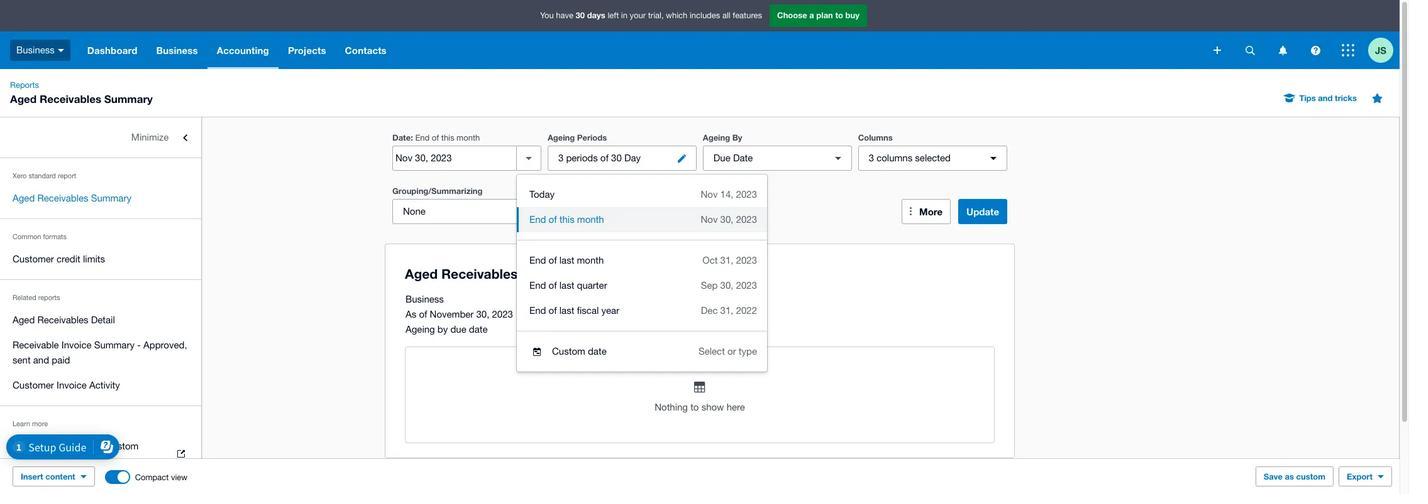 Task type: vqa. For each thing, say whether or not it's contained in the screenshot.
js
yes



Task type: locate. For each thing, give the bounding box(es) containing it.
0 vertical spatial customer
[[13, 254, 54, 265]]

business inside business as of november 30, 2023 ageing by due date
[[406, 294, 444, 305]]

0 vertical spatial last
[[560, 255, 575, 266]]

trial,
[[648, 11, 664, 20]]

year
[[602, 306, 620, 316]]

1 learn from the top
[[13, 421, 30, 428]]

of right as
[[419, 309, 427, 320]]

tips and tricks button
[[1277, 88, 1365, 108]]

1 vertical spatial custom
[[1297, 472, 1326, 482]]

0 horizontal spatial ageing
[[406, 325, 435, 335]]

choose a plan to buy
[[777, 10, 860, 20]]

a right create
[[99, 442, 104, 452]]

3 left periods
[[558, 153, 564, 164]]

2 vertical spatial 30,
[[476, 309, 490, 320]]

your
[[630, 11, 646, 20]]

2 horizontal spatial ageing
[[703, 133, 730, 143]]

tips and tricks
[[1300, 93, 1357, 103]]

end right :
[[415, 133, 430, 143]]

date inside business as of november 30, 2023 ageing by due date
[[469, 325, 488, 335]]

navigation
[[78, 31, 1205, 69]]

end inside date : end of this month
[[415, 133, 430, 143]]

end of last fiscal year
[[530, 306, 620, 316]]

1 horizontal spatial business
[[156, 45, 198, 56]]

end down end of last quarter
[[530, 306, 546, 316]]

0 vertical spatial date
[[392, 133, 411, 143]]

and right the tips
[[1319, 93, 1333, 103]]

due date button
[[703, 146, 852, 171]]

invoice inside receivable invoice summary - approved, sent and paid
[[61, 340, 92, 351]]

ageing inside business as of november 30, 2023 ageing by due date
[[406, 325, 435, 335]]

Select end date field
[[393, 147, 516, 170]]

learn inside the 'learn how to create a custom report'
[[13, 442, 37, 452]]

1 3 from the left
[[558, 153, 564, 164]]

custom right create
[[107, 442, 139, 452]]

30
[[576, 10, 585, 20], [611, 153, 622, 164]]

2 vertical spatial month
[[577, 255, 604, 266]]

1 horizontal spatial this
[[560, 214, 575, 225]]

0 vertical spatial a
[[810, 10, 814, 20]]

invoice for receivable
[[61, 340, 92, 351]]

minimize
[[131, 132, 169, 143]]

this up select end date field
[[441, 133, 454, 143]]

30, for sep
[[721, 281, 734, 291]]

of right periods
[[601, 153, 609, 164]]

receivables down reports
[[37, 315, 88, 326]]

list box containing today
[[517, 175, 767, 372]]

3 inside button
[[558, 153, 564, 164]]

0 horizontal spatial a
[[99, 442, 104, 452]]

of down "today"
[[549, 214, 557, 225]]

report
[[58, 172, 76, 180], [13, 457, 38, 467]]

2 3 from the left
[[869, 153, 874, 164]]

nov left the 14,
[[701, 189, 718, 200]]

month
[[457, 133, 480, 143], [577, 214, 604, 225], [577, 255, 604, 266]]

a
[[810, 10, 814, 20], [99, 442, 104, 452]]

2023 up sep 30, 2023
[[736, 255, 757, 266]]

receivables
[[40, 92, 101, 106], [37, 193, 88, 204], [37, 315, 88, 326]]

end of last month
[[530, 255, 604, 266]]

svg image
[[1342, 44, 1355, 57], [1279, 46, 1287, 55], [1311, 46, 1321, 55], [1214, 47, 1221, 54]]

dec 31, 2022
[[701, 306, 757, 316]]

last up end of last quarter
[[560, 255, 575, 266]]

last
[[560, 255, 575, 266], [560, 281, 575, 291], [560, 306, 575, 316]]

of inside button
[[601, 153, 609, 164]]

0 vertical spatial custom
[[107, 442, 139, 452]]

fiscal
[[577, 306, 599, 316]]

custom right as
[[1297, 472, 1326, 482]]

1 vertical spatial learn
[[13, 442, 37, 452]]

2023 for nov 30, 2023
[[736, 214, 757, 225]]

end
[[415, 133, 430, 143], [530, 214, 546, 225], [530, 255, 546, 266], [530, 281, 546, 291], [530, 306, 546, 316]]

0 vertical spatial aged
[[10, 92, 37, 106]]

insert content
[[21, 472, 75, 482]]

and inside receivable invoice summary - approved, sent and paid
[[33, 355, 49, 366]]

30 right have on the top left
[[576, 10, 585, 20]]

2023 right the 14,
[[736, 189, 757, 200]]

ageing up periods
[[548, 133, 575, 143]]

group containing today
[[517, 175, 767, 372]]

1 vertical spatial date
[[588, 347, 607, 357]]

30, down the 14,
[[721, 214, 734, 225]]

receivables down reports link
[[40, 92, 101, 106]]

receivables inside reports aged receivables summary
[[40, 92, 101, 106]]

2023 right november on the bottom of page
[[492, 309, 513, 320]]

1 vertical spatial last
[[560, 281, 575, 291]]

activity
[[89, 381, 120, 391]]

0 vertical spatial and
[[1319, 93, 1333, 103]]

learn how to create a custom report
[[13, 442, 139, 467]]

receivables for detail
[[37, 315, 88, 326]]

last for quarter
[[560, 281, 575, 291]]

compact view
[[135, 473, 188, 483]]

0 vertical spatial 30
[[576, 10, 585, 20]]

0 vertical spatial report
[[58, 172, 76, 180]]

date right due
[[733, 153, 753, 164]]

1 horizontal spatial 3
[[869, 153, 874, 164]]

more
[[32, 421, 48, 428]]

svg image
[[1246, 46, 1255, 55], [58, 49, 64, 52]]

learn down learn more
[[13, 442, 37, 452]]

1 horizontal spatial and
[[1319, 93, 1333, 103]]

reports
[[38, 294, 60, 302]]

2 last from the top
[[560, 281, 575, 291]]

date right due
[[469, 325, 488, 335]]

31, right dec
[[721, 306, 734, 316]]

summary
[[104, 92, 153, 106], [91, 193, 131, 204], [94, 340, 135, 351]]

to left buy
[[836, 10, 843, 20]]

end of this month
[[530, 214, 604, 225]]

1 horizontal spatial ageing
[[548, 133, 575, 143]]

month up end of last month
[[577, 214, 604, 225]]

invoice
[[61, 340, 92, 351], [57, 381, 87, 391]]

month up select end date field
[[457, 133, 480, 143]]

of right :
[[432, 133, 439, 143]]

0 horizontal spatial business
[[16, 44, 55, 55]]

2 nov from the top
[[701, 214, 718, 225]]

features
[[733, 11, 762, 20]]

nothing
[[655, 403, 688, 413]]

summary inside receivable invoice summary - approved, sent and paid
[[94, 340, 135, 351]]

limits
[[83, 254, 105, 265]]

31, right "oct"
[[721, 255, 734, 266]]

0 horizontal spatial and
[[33, 355, 49, 366]]

0 horizontal spatial 30
[[576, 10, 585, 20]]

1 vertical spatial to
[[691, 403, 699, 413]]

to
[[836, 10, 843, 20], [691, 403, 699, 413], [60, 442, 68, 452]]

2 vertical spatial summary
[[94, 340, 135, 351]]

banner
[[0, 0, 1400, 69]]

end down end of last month
[[530, 281, 546, 291]]

3 last from the top
[[560, 306, 575, 316]]

1 horizontal spatial svg image
[[1246, 46, 1255, 55]]

nov down nov 14, 2023
[[701, 214, 718, 225]]

1 customer from the top
[[13, 254, 54, 265]]

0 horizontal spatial date
[[469, 325, 488, 335]]

here
[[727, 403, 745, 413]]

receivable
[[13, 340, 59, 351]]

left
[[608, 11, 619, 20]]

select or type
[[699, 347, 757, 357]]

1 vertical spatial 30
[[611, 153, 622, 164]]

1 horizontal spatial to
[[691, 403, 699, 413]]

0 horizontal spatial date
[[392, 133, 411, 143]]

3 down columns
[[869, 153, 874, 164]]

sep
[[701, 281, 718, 291]]

1 vertical spatial and
[[33, 355, 49, 366]]

1 vertical spatial 31,
[[721, 306, 734, 316]]

ageing left by
[[703, 133, 730, 143]]

common formats
[[13, 233, 67, 241]]

1 vertical spatial report
[[13, 457, 38, 467]]

1 vertical spatial nov
[[701, 214, 718, 225]]

nov
[[701, 189, 718, 200], [701, 214, 718, 225]]

end of last quarter
[[530, 281, 607, 291]]

31,
[[721, 255, 734, 266], [721, 306, 734, 316]]

3
[[558, 153, 564, 164], [869, 153, 874, 164]]

3 periods of 30 day
[[558, 153, 641, 164]]

oct
[[703, 255, 718, 266]]

invoice up paid
[[61, 340, 92, 351]]

group
[[517, 175, 767, 372]]

2023 up 2022
[[736, 281, 757, 291]]

2023 inside business as of november 30, 2023 ageing by due date
[[492, 309, 513, 320]]

a left the plan
[[810, 10, 814, 20]]

sep 30, 2023
[[701, 281, 757, 291]]

aged down reports link
[[10, 92, 37, 106]]

30, inside business as of november 30, 2023 ageing by due date
[[476, 309, 490, 320]]

2 vertical spatial last
[[560, 306, 575, 316]]

of down end of last month
[[549, 281, 557, 291]]

0 horizontal spatial report
[[13, 457, 38, 467]]

oct 31, 2023
[[703, 255, 757, 266]]

1 vertical spatial a
[[99, 442, 104, 452]]

date right custom
[[588, 347, 607, 357]]

report up aged receivables summary
[[58, 172, 76, 180]]

of
[[432, 133, 439, 143], [601, 153, 609, 164], [549, 214, 557, 225], [549, 255, 557, 266], [549, 281, 557, 291], [549, 306, 557, 316], [419, 309, 427, 320]]

learn for learn how to create a custom report
[[13, 442, 37, 452]]

summary left -
[[94, 340, 135, 351]]

date inside due date popup button
[[733, 153, 753, 164]]

2 customer from the top
[[13, 381, 54, 391]]

30, for nov
[[721, 214, 734, 225]]

ageing
[[548, 133, 575, 143], [703, 133, 730, 143], [406, 325, 435, 335]]

customer down common formats at the top of the page
[[13, 254, 54, 265]]

1 vertical spatial summary
[[91, 193, 131, 204]]

2 vertical spatial to
[[60, 442, 68, 452]]

1 vertical spatial receivables
[[37, 193, 88, 204]]

days
[[587, 10, 606, 20]]

2 learn from the top
[[13, 442, 37, 452]]

ageing down as
[[406, 325, 435, 335]]

0 vertical spatial learn
[[13, 421, 30, 428]]

0 vertical spatial receivables
[[40, 92, 101, 106]]

nov for nov 14, 2023
[[701, 189, 718, 200]]

how
[[39, 442, 57, 452]]

save
[[1264, 472, 1283, 482]]

remove from favorites image
[[1365, 86, 1390, 111]]

of down end of last quarter
[[549, 306, 557, 316]]

nothing to show here
[[655, 403, 745, 413]]

last down end of last month
[[560, 281, 575, 291]]

month inside date : end of this month
[[457, 133, 480, 143]]

nov 14, 2023
[[701, 189, 757, 200]]

aged down xero
[[13, 193, 35, 204]]

approved,
[[143, 340, 187, 351]]

2 horizontal spatial business
[[406, 294, 444, 305]]

summary down minimize button
[[91, 193, 131, 204]]

aged inside 'link'
[[13, 315, 35, 326]]

standard
[[29, 172, 56, 180]]

2 vertical spatial aged
[[13, 315, 35, 326]]

to right how
[[60, 442, 68, 452]]

1 vertical spatial customer
[[13, 381, 54, 391]]

date up select end date field
[[392, 133, 411, 143]]

0 vertical spatial nov
[[701, 189, 718, 200]]

2023 for nov 14, 2023
[[736, 189, 757, 200]]

1 vertical spatial aged
[[13, 193, 35, 204]]

1 vertical spatial date
[[733, 153, 753, 164]]

filter
[[572, 206, 595, 217]]

end down "today"
[[530, 214, 546, 225]]

month up quarter
[[577, 255, 604, 266]]

compact
[[135, 473, 169, 483]]

end for end of last quarter
[[530, 281, 546, 291]]

30 left day
[[611, 153, 622, 164]]

last left fiscal
[[560, 306, 575, 316]]

view
[[171, 473, 188, 483]]

learn
[[13, 421, 30, 428], [13, 442, 37, 452]]

list box
[[517, 175, 767, 372]]

aged down related
[[13, 315, 35, 326]]

1 nov from the top
[[701, 189, 718, 200]]

1 horizontal spatial report
[[58, 172, 76, 180]]

1 horizontal spatial 30
[[611, 153, 622, 164]]

dashboard link
[[78, 31, 147, 69]]

end up end of last quarter
[[530, 255, 546, 266]]

export
[[1347, 472, 1373, 482]]

0 vertical spatial date
[[469, 325, 488, 335]]

30,
[[721, 214, 734, 225], [721, 281, 734, 291], [476, 309, 490, 320]]

by
[[438, 325, 448, 335]]

business
[[16, 44, 55, 55], [156, 45, 198, 56], [406, 294, 444, 305]]

month for end of last month
[[577, 255, 604, 266]]

3 for 3 periods of 30 day
[[558, 153, 564, 164]]

1 horizontal spatial a
[[810, 10, 814, 20]]

and down receivable
[[33, 355, 49, 366]]

1 horizontal spatial date
[[588, 347, 607, 357]]

0 vertical spatial this
[[441, 133, 454, 143]]

report up the insert
[[13, 457, 38, 467]]

last for fiscal
[[560, 306, 575, 316]]

0 horizontal spatial svg image
[[58, 49, 64, 52]]

learn how to create a custom report link
[[0, 435, 201, 475]]

summary up the "minimize" on the left top of page
[[104, 92, 153, 106]]

custom inside button
[[1297, 472, 1326, 482]]

1 vertical spatial invoice
[[57, 381, 87, 391]]

30, right the sep
[[721, 281, 734, 291]]

2023 for sep 30, 2023
[[736, 281, 757, 291]]

business as of november 30, 2023 ageing by due date
[[406, 294, 513, 335]]

end for end of last month
[[530, 255, 546, 266]]

learn more
[[13, 421, 48, 428]]

or
[[728, 347, 736, 357]]

aged for aged receivables detail
[[13, 315, 35, 326]]

1 vertical spatial this
[[560, 214, 575, 225]]

0 vertical spatial to
[[836, 10, 843, 20]]

invoice down paid
[[57, 381, 87, 391]]

2 31, from the top
[[721, 306, 734, 316]]

0 vertical spatial month
[[457, 133, 480, 143]]

receivables down xero standard report
[[37, 193, 88, 204]]

have
[[556, 11, 574, 20]]

you
[[540, 11, 554, 20]]

0 horizontal spatial 3
[[558, 153, 564, 164]]

3 periods of 30 day button
[[548, 146, 697, 171]]

2 vertical spatial receivables
[[37, 315, 88, 326]]

0 vertical spatial 31,
[[721, 255, 734, 266]]

1 last from the top
[[560, 255, 575, 266]]

custom
[[552, 347, 585, 357]]

1 31, from the top
[[721, 255, 734, 266]]

0 vertical spatial invoice
[[61, 340, 92, 351]]

aged
[[10, 92, 37, 106], [13, 193, 35, 204], [13, 315, 35, 326]]

30, right november on the bottom of page
[[476, 309, 490, 320]]

0 horizontal spatial this
[[441, 133, 454, 143]]

2023 down nov 14, 2023
[[736, 214, 757, 225]]

customer credit limits
[[13, 254, 105, 265]]

receivables inside 'link'
[[37, 315, 88, 326]]

this up end of last month
[[560, 214, 575, 225]]

customer down sent
[[13, 381, 54, 391]]

0 vertical spatial summary
[[104, 92, 153, 106]]

learn left more
[[13, 421, 30, 428]]

to left show
[[691, 403, 699, 413]]

1 horizontal spatial custom
[[1297, 472, 1326, 482]]

customer for customer invoice activity
[[13, 381, 54, 391]]

1 vertical spatial month
[[577, 214, 604, 225]]

0 vertical spatial 30,
[[721, 214, 734, 225]]

banner containing js
[[0, 0, 1400, 69]]

0 horizontal spatial to
[[60, 442, 68, 452]]

periods
[[577, 133, 607, 143]]

choose
[[777, 10, 807, 20]]

1 vertical spatial 30,
[[721, 281, 734, 291]]

reports
[[10, 81, 39, 90]]

1 horizontal spatial date
[[733, 153, 753, 164]]

0 horizontal spatial custom
[[107, 442, 139, 452]]

receivable invoice summary - approved, sent and paid link
[[0, 333, 201, 374]]



Task type: describe. For each thing, give the bounding box(es) containing it.
last for month
[[560, 255, 575, 266]]

Report title field
[[402, 260, 989, 289]]

you have 30 days left in your trial, which includes all features
[[540, 10, 762, 20]]

which
[[666, 11, 688, 20]]

dec
[[701, 306, 718, 316]]

none button
[[392, 199, 541, 225]]

business inside popup button
[[16, 44, 55, 55]]

aged receivables summary link
[[0, 186, 201, 211]]

periods
[[566, 153, 598, 164]]

november
[[430, 309, 474, 320]]

quarter
[[577, 281, 607, 291]]

summary inside reports aged receivables summary
[[104, 92, 153, 106]]

grouping/summarizing
[[392, 186, 483, 196]]

14,
[[721, 189, 734, 200]]

columns
[[877, 153, 913, 164]]

all
[[723, 11, 731, 20]]

customer for customer credit limits
[[13, 254, 54, 265]]

projects button
[[279, 31, 336, 69]]

today
[[530, 189, 555, 200]]

this inside list box
[[560, 214, 575, 225]]

svg image inside business popup button
[[58, 49, 64, 52]]

in
[[621, 11, 628, 20]]

3 columns selected
[[869, 153, 951, 164]]

report inside the 'learn how to create a custom report'
[[13, 457, 38, 467]]

export button
[[1339, 467, 1393, 487]]

this inside date : end of this month
[[441, 133, 454, 143]]

receivables for summary
[[37, 193, 88, 204]]

nov 30, 2023
[[701, 214, 757, 225]]

and inside tips and tricks button
[[1319, 93, 1333, 103]]

formats
[[43, 233, 67, 241]]

insert
[[21, 472, 43, 482]]

update
[[967, 206, 999, 218]]

save as custom
[[1264, 472, 1326, 482]]

aged inside reports aged receivables summary
[[10, 92, 37, 106]]

accounting button
[[207, 31, 279, 69]]

2023 for oct 31, 2023
[[736, 255, 757, 266]]

business button
[[0, 31, 78, 69]]

tricks
[[1335, 93, 1357, 103]]

date inside list box
[[588, 347, 607, 357]]

summary for receivables
[[91, 193, 131, 204]]

insert content button
[[13, 467, 95, 487]]

contacts button
[[336, 31, 396, 69]]

projects
[[288, 45, 326, 56]]

type
[[739, 347, 757, 357]]

paid
[[52, 355, 70, 366]]

as
[[1285, 472, 1294, 482]]

summary for invoice
[[94, 340, 135, 351]]

receivable invoice summary - approved, sent and paid
[[13, 340, 187, 366]]

ageing for ageing by
[[703, 133, 730, 143]]

ageing for ageing periods
[[548, 133, 575, 143]]

list of convenience dates image
[[516, 146, 541, 171]]

js button
[[1369, 31, 1400, 69]]

custom date
[[552, 347, 607, 357]]

month for end of this month
[[577, 214, 604, 225]]

30 inside banner
[[576, 10, 585, 20]]

of inside business as of november 30, 2023 ageing by due date
[[419, 309, 427, 320]]

aged for aged receivables summary
[[13, 193, 35, 204]]

js
[[1376, 44, 1387, 56]]

columns
[[858, 133, 893, 143]]

2 horizontal spatial to
[[836, 10, 843, 20]]

end for end of this month
[[530, 214, 546, 225]]

show
[[702, 403, 724, 413]]

filter button
[[548, 199, 697, 225]]

end for end of last fiscal year
[[530, 306, 546, 316]]

aged receivables detail
[[13, 315, 115, 326]]

aged receivables summary
[[13, 193, 131, 204]]

31, for oct
[[721, 255, 734, 266]]

custom inside the 'learn how to create a custom report'
[[107, 442, 139, 452]]

to inside the 'learn how to create a custom report'
[[60, 442, 68, 452]]

of up end of last quarter
[[549, 255, 557, 266]]

credit
[[57, 254, 80, 265]]

update button
[[959, 199, 1008, 225]]

common
[[13, 233, 41, 241]]

none
[[403, 206, 426, 217]]

3 for 3 columns selected
[[869, 153, 874, 164]]

of inside date : end of this month
[[432, 133, 439, 143]]

customer invoice activity link
[[0, 374, 201, 399]]

navigation containing dashboard
[[78, 31, 1205, 69]]

day
[[625, 153, 641, 164]]

more button
[[902, 199, 951, 225]]

a inside the 'learn how to create a custom report'
[[99, 442, 104, 452]]

tips
[[1300, 93, 1316, 103]]

contacts
[[345, 45, 387, 56]]

nov for nov 30, 2023
[[701, 214, 718, 225]]

create
[[71, 442, 97, 452]]

save as custom button
[[1256, 467, 1334, 487]]

related
[[13, 294, 36, 302]]

business inside dropdown button
[[156, 45, 198, 56]]

ageing periods
[[548, 133, 607, 143]]

:
[[411, 133, 413, 143]]

date : end of this month
[[392, 133, 480, 143]]

more
[[920, 206, 943, 218]]

31, for dec
[[721, 306, 734, 316]]

dashboard
[[87, 45, 137, 56]]

due date
[[714, 153, 753, 164]]

due
[[451, 325, 467, 335]]

content
[[45, 472, 75, 482]]

buy
[[846, 10, 860, 20]]

by
[[733, 133, 743, 143]]

customer invoice activity
[[13, 381, 120, 391]]

plan
[[817, 10, 833, 20]]

learn for learn more
[[13, 421, 30, 428]]

customer credit limits link
[[0, 247, 201, 272]]

xero
[[13, 172, 27, 180]]

related reports
[[13, 294, 60, 302]]

2022
[[736, 306, 757, 316]]

invoice for customer
[[57, 381, 87, 391]]

select
[[699, 347, 725, 357]]

30 inside button
[[611, 153, 622, 164]]

xero standard report
[[13, 172, 76, 180]]

reports link
[[5, 79, 44, 92]]



